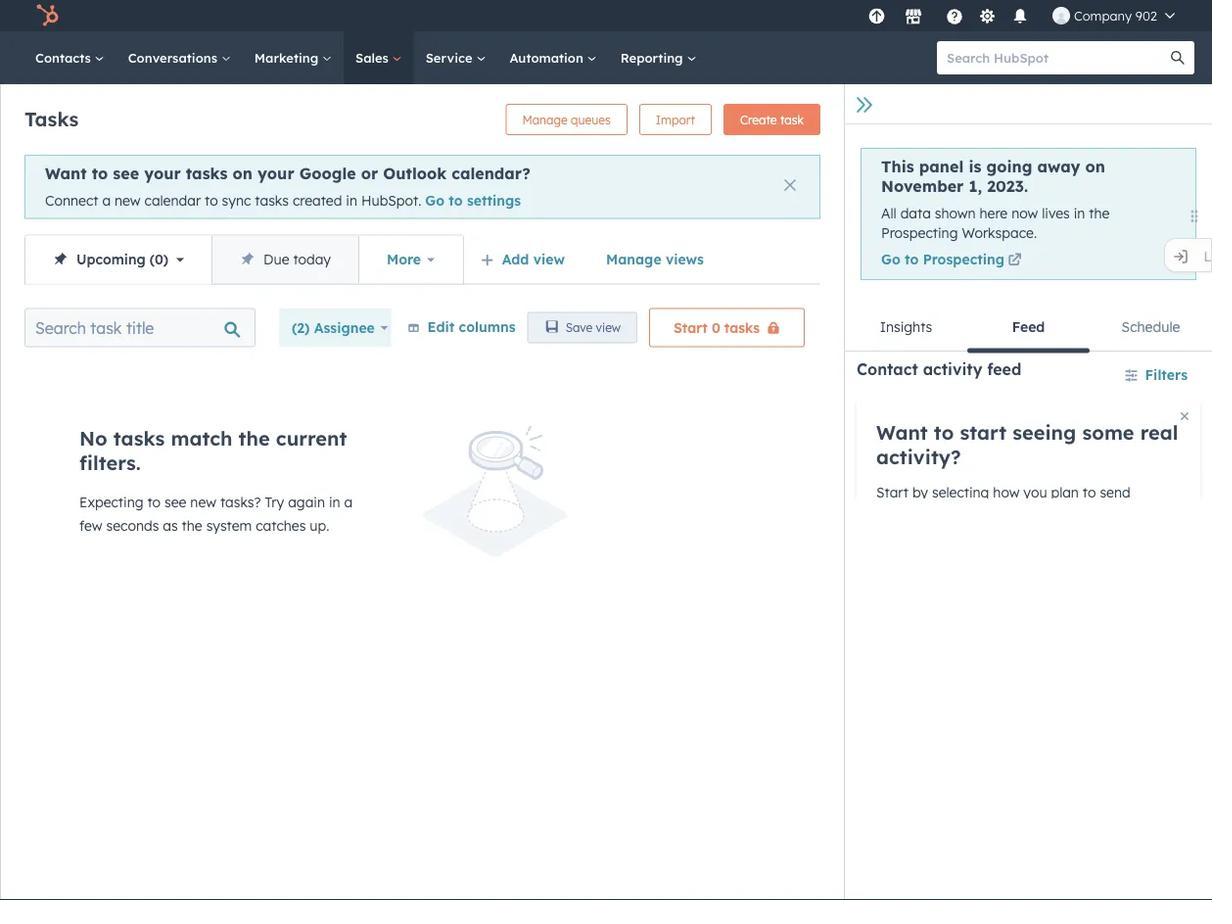 Task type: vqa. For each thing, say whether or not it's contained in the screenshot.
Export's &
no



Task type: describe. For each thing, give the bounding box(es) containing it.
upcoming ( 0 )
[[76, 250, 169, 268]]

search button
[[1162, 41, 1195, 74]]

tasks inside button
[[725, 319, 760, 336]]

tab list containing insights
[[846, 304, 1213, 353]]

assignee
[[314, 319, 375, 336]]

more button
[[359, 236, 463, 284]]

all
[[882, 205, 897, 222]]

Search HubSpot search field
[[938, 41, 1178, 74]]

hubspot link
[[24, 4, 73, 27]]

feed
[[1013, 318, 1046, 335]]

see for your
[[113, 164, 139, 183]]

here
[[980, 205, 1008, 222]]

sales
[[356, 49, 393, 66]]

create
[[741, 112, 778, 127]]

due today link
[[212, 236, 359, 284]]

as
[[163, 517, 178, 534]]

settings image
[[979, 8, 997, 26]]

marketing link
[[243, 31, 344, 84]]

want
[[45, 164, 87, 183]]

a inside expecting to see new tasks? try again in a few seconds as the system catches up.
[[344, 493, 353, 511]]

in inside all data shown here now lives in the prospecting workspace.
[[1075, 205, 1086, 222]]

0 inside button
[[712, 319, 721, 336]]

conversations link
[[116, 31, 243, 84]]

1,
[[969, 176, 983, 196]]

upgrade link
[[865, 5, 890, 26]]

lives
[[1043, 205, 1071, 222]]

(2) assignee
[[292, 319, 375, 336]]

expecting to see new tasks? try again in a few seconds as the system catches up.
[[79, 493, 353, 534]]

on for tasks
[[233, 164, 253, 183]]

new inside expecting to see new tasks? try again in a few seconds as the system catches up.
[[190, 493, 216, 511]]

calendar?
[[452, 164, 531, 183]]

view for save view
[[596, 320, 621, 335]]

outlook
[[383, 164, 447, 183]]

add view button
[[468, 240, 582, 279]]

see for new
[[165, 493, 187, 511]]

search image
[[1172, 51, 1185, 65]]

upgrade image
[[868, 8, 886, 26]]

in inside expecting to see new tasks? try again in a few seconds as the system catches up.
[[329, 493, 341, 511]]

1 vertical spatial prospecting
[[924, 251, 1005, 268]]

(2) assignee button
[[279, 308, 401, 347]]

create task
[[741, 112, 804, 127]]

seconds
[[106, 517, 159, 534]]

mateo roberts image
[[1053, 7, 1071, 24]]

add
[[502, 250, 529, 268]]

prospecting inside all data shown here now lives in the prospecting workspace.
[[882, 224, 959, 241]]

sales link
[[344, 31, 414, 84]]

tasks inside no tasks match the current filters.
[[113, 426, 165, 450]]

calendar
[[145, 192, 201, 209]]

schedule link
[[1090, 304, 1213, 351]]

all data shown here now lives in the prospecting workspace.
[[882, 205, 1111, 241]]

marketplaces image
[[905, 9, 923, 26]]

columns
[[459, 318, 516, 335]]

start 0 tasks
[[674, 319, 760, 336]]

notifications image
[[1012, 9, 1030, 26]]

manage views
[[606, 250, 704, 268]]

service
[[426, 49, 477, 66]]

try
[[265, 493, 284, 511]]

service link
[[414, 31, 498, 84]]

today
[[293, 250, 331, 268]]

this panel is going away on november 1, 2023.
[[882, 157, 1106, 196]]

few
[[79, 517, 102, 534]]

to left 'settings'
[[449, 192, 463, 209]]

manage queues
[[523, 112, 611, 127]]

want to see your tasks on your google or outlook calendar? connect a new calendar to sync tasks created in hubspot. go to settings
[[45, 164, 531, 209]]

company 902
[[1075, 7, 1158, 24]]

the inside all data shown here now lives in the prospecting workspace.
[[1090, 205, 1111, 222]]

is
[[969, 157, 982, 176]]

tasks banner
[[24, 98, 821, 135]]

or
[[361, 164, 378, 183]]

to left sync in the top left of the page
[[205, 192, 218, 209]]

2 link opens in a new window image from the top
[[1009, 254, 1022, 268]]

to for go
[[905, 251, 919, 268]]

google
[[300, 164, 356, 183]]

november
[[882, 176, 964, 196]]

panel
[[920, 157, 964, 176]]

up.
[[310, 517, 330, 534]]

again
[[288, 493, 325, 511]]

Search task title search field
[[24, 308, 256, 347]]

created
[[293, 192, 342, 209]]

manage queues link
[[506, 104, 628, 135]]

queues
[[571, 112, 611, 127]]

company 902 menu
[[863, 0, 1189, 31]]

2 your from the left
[[258, 164, 295, 183]]

edit columns button
[[407, 315, 516, 340]]

workspace.
[[962, 224, 1038, 241]]

help button
[[938, 0, 972, 31]]

1 horizontal spatial go
[[882, 251, 901, 268]]

this
[[882, 157, 915, 176]]

no
[[79, 426, 107, 450]]

more
[[387, 251, 421, 268]]

conversations
[[128, 49, 221, 66]]

on for away
[[1086, 157, 1106, 176]]

view for add view
[[534, 250, 565, 268]]

catches
[[256, 517, 306, 534]]

edit columns
[[428, 318, 516, 335]]

(
[[150, 250, 155, 268]]



Task type: locate. For each thing, give the bounding box(es) containing it.
going
[[987, 157, 1033, 176]]

go down all
[[882, 251, 901, 268]]

tasks right sync in the top left of the page
[[255, 192, 289, 209]]

save view button
[[528, 312, 638, 343]]

start 0 tasks button
[[650, 308, 805, 347]]

reporting link
[[609, 31, 709, 84]]

1 vertical spatial 0
[[712, 319, 721, 336]]

close image
[[785, 179, 797, 191]]

0 vertical spatial see
[[113, 164, 139, 183]]

0 vertical spatial new
[[115, 192, 141, 209]]

upcoming
[[76, 250, 146, 268]]

the
[[1090, 205, 1111, 222], [239, 426, 270, 450], [182, 517, 203, 534]]

now
[[1012, 205, 1039, 222]]

1 horizontal spatial on
[[1086, 157, 1106, 176]]

1 horizontal spatial view
[[596, 320, 621, 335]]

1 horizontal spatial 0
[[712, 319, 721, 336]]

2023.
[[988, 176, 1029, 196]]

marketing
[[255, 49, 322, 66]]

go to prospecting
[[882, 251, 1005, 268]]

1 vertical spatial a
[[344, 493, 353, 511]]

due today
[[264, 250, 331, 268]]

0 vertical spatial a
[[102, 192, 111, 209]]

view right add
[[534, 250, 565, 268]]

import link
[[640, 104, 712, 135]]

a right again
[[344, 493, 353, 511]]

contacts
[[35, 49, 95, 66]]

reporting
[[621, 49, 687, 66]]

no tasks match the current filters.
[[79, 426, 347, 475]]

import
[[656, 112, 696, 127]]

data
[[901, 205, 932, 222]]

on inside want to see your tasks on your google or outlook calendar? connect a new calendar to sync tasks created in hubspot. go to settings
[[233, 164, 253, 183]]

0 horizontal spatial a
[[102, 192, 111, 209]]

902
[[1136, 7, 1158, 24]]

to for expecting
[[147, 493, 161, 511]]

want to see your tasks on your google or outlook calendar? alert
[[24, 155, 821, 219]]

0 vertical spatial prospecting
[[882, 224, 959, 241]]

manage for manage queues
[[523, 112, 568, 127]]

1 horizontal spatial your
[[258, 164, 295, 183]]

new up system
[[190, 493, 216, 511]]

0 horizontal spatial your
[[144, 164, 181, 183]]

insights link
[[846, 304, 968, 351]]

1 horizontal spatial a
[[344, 493, 353, 511]]

0 horizontal spatial go
[[426, 192, 445, 209]]

go to settings link
[[426, 192, 521, 209]]

2 horizontal spatial in
[[1075, 205, 1086, 222]]

view
[[534, 250, 565, 268], [596, 320, 621, 335]]

task
[[781, 112, 804, 127]]

tasks
[[24, 106, 79, 131]]

a right connect
[[102, 192, 111, 209]]

see up as
[[165, 493, 187, 511]]

0 horizontal spatial see
[[113, 164, 139, 183]]

your up 'calendar'
[[144, 164, 181, 183]]

on right "away"
[[1086, 157, 1106, 176]]

connect
[[45, 192, 98, 209]]

a inside want to see your tasks on your google or outlook calendar? connect a new calendar to sync tasks created in hubspot. go to settings
[[102, 192, 111, 209]]

your
[[144, 164, 181, 183], [258, 164, 295, 183]]

go to prospecting link
[[882, 251, 1026, 271]]

automation link
[[498, 31, 609, 84]]

on up sync in the top left of the page
[[233, 164, 253, 183]]

see inside want to see your tasks on your google or outlook calendar? connect a new calendar to sync tasks created in hubspot. go to settings
[[113, 164, 139, 183]]

filters.
[[79, 450, 141, 475]]

0 vertical spatial view
[[534, 250, 565, 268]]

company
[[1075, 7, 1133, 24]]

0 horizontal spatial 0
[[155, 250, 163, 268]]

see inside expecting to see new tasks? try again in a few seconds as the system catches up.
[[165, 493, 187, 511]]

save view
[[566, 320, 621, 335]]

manage left views
[[606, 250, 662, 268]]

to inside expecting to see new tasks? try again in a few seconds as the system catches up.
[[147, 493, 161, 511]]

0 vertical spatial the
[[1090, 205, 1111, 222]]

0 horizontal spatial on
[[233, 164, 253, 183]]

sync
[[222, 192, 251, 209]]

1 horizontal spatial manage
[[606, 250, 662, 268]]

new inside want to see your tasks on your google or outlook calendar? connect a new calendar to sync tasks created in hubspot. go to settings
[[115, 192, 141, 209]]

0 vertical spatial go
[[426, 192, 445, 209]]

manage views link
[[594, 240, 717, 279]]

your up the created
[[258, 164, 295, 183]]

0 horizontal spatial the
[[182, 517, 203, 534]]

on inside this panel is going away on november 1, 2023.
[[1086, 157, 1106, 176]]

1 horizontal spatial the
[[239, 426, 270, 450]]

insights
[[880, 318, 933, 335]]

system
[[206, 517, 252, 534]]

2 vertical spatial the
[[182, 517, 203, 534]]

to up seconds
[[147, 493, 161, 511]]

help image
[[946, 9, 964, 26]]

tasks right "no"
[[113, 426, 165, 450]]

notifications button
[[1004, 0, 1037, 31]]

due
[[264, 250, 290, 268]]

views
[[666, 250, 704, 268]]

navigation
[[24, 235, 464, 285]]

go inside want to see your tasks on your google or outlook calendar? connect a new calendar to sync tasks created in hubspot. go to settings
[[426, 192, 445, 209]]

tasks
[[186, 164, 228, 183], [255, 192, 289, 209], [725, 319, 760, 336], [113, 426, 165, 450]]

0 right upcoming
[[155, 250, 163, 268]]

0 inside navigation
[[155, 250, 163, 268]]

tab list
[[846, 304, 1213, 353]]

feed link
[[968, 304, 1090, 353]]

1 vertical spatial manage
[[606, 250, 662, 268]]

the right as
[[182, 517, 203, 534]]

navigation containing upcoming
[[24, 235, 464, 285]]

in
[[346, 192, 358, 209], [1075, 205, 1086, 222], [329, 493, 341, 511]]

to right want
[[92, 164, 108, 183]]

1 horizontal spatial see
[[165, 493, 187, 511]]

0 vertical spatial 0
[[155, 250, 163, 268]]

tasks right the start
[[725, 319, 760, 336]]

1 vertical spatial view
[[596, 320, 621, 335]]

the right match
[[239, 426, 270, 450]]

1 vertical spatial new
[[190, 493, 216, 511]]

go
[[426, 192, 445, 209], [882, 251, 901, 268]]

shown
[[935, 205, 976, 222]]

prospecting down data
[[882, 224, 959, 241]]

0 horizontal spatial manage
[[523, 112, 568, 127]]

manage left queues
[[523, 112, 568, 127]]

new left 'calendar'
[[115, 192, 141, 209]]

go down outlook
[[426, 192, 445, 209]]

hubspot.
[[361, 192, 422, 209]]

expecting
[[79, 493, 144, 511]]

a
[[102, 192, 111, 209], [344, 493, 353, 511]]

in up the up.
[[329, 493, 341, 511]]

add view
[[502, 250, 565, 268]]

view inside add view popup button
[[534, 250, 565, 268]]

to
[[92, 164, 108, 183], [205, 192, 218, 209], [449, 192, 463, 209], [905, 251, 919, 268], [147, 493, 161, 511]]

current
[[276, 426, 347, 450]]

1 your from the left
[[144, 164, 181, 183]]

manage for manage views
[[606, 250, 662, 268]]

see right want
[[113, 164, 139, 183]]

match
[[171, 426, 233, 450]]

start
[[674, 319, 708, 336]]

1 horizontal spatial in
[[346, 192, 358, 209]]

0 horizontal spatial view
[[534, 250, 565, 268]]

automation
[[510, 49, 588, 66]]

1 vertical spatial the
[[239, 426, 270, 450]]

contacts link
[[24, 31, 116, 84]]

in inside want to see your tasks on your google or outlook calendar? connect a new calendar to sync tasks created in hubspot. go to settings
[[346, 192, 358, 209]]

link opens in a new window image
[[1009, 252, 1022, 271], [1009, 254, 1022, 268]]

1 vertical spatial see
[[165, 493, 187, 511]]

(2)
[[292, 319, 310, 336]]

in right the created
[[346, 192, 358, 209]]

tasks up sync in the top left of the page
[[186, 164, 228, 183]]

prospecting down "workspace."
[[924, 251, 1005, 268]]

prospecting
[[882, 224, 959, 241], [924, 251, 1005, 268]]

new
[[115, 192, 141, 209], [190, 493, 216, 511]]

1 vertical spatial go
[[882, 251, 901, 268]]

tasks?
[[220, 493, 261, 511]]

hubspot image
[[35, 4, 59, 27]]

1 horizontal spatial new
[[190, 493, 216, 511]]

1 link opens in a new window image from the top
[[1009, 252, 1022, 271]]

to for want
[[92, 164, 108, 183]]

0 vertical spatial manage
[[523, 112, 568, 127]]

to down data
[[905, 251, 919, 268]]

view inside save view button
[[596, 320, 621, 335]]

0 right the start
[[712, 319, 721, 336]]

0 horizontal spatial new
[[115, 192, 141, 209]]

the inside no tasks match the current filters.
[[239, 426, 270, 450]]

manage inside tasks banner
[[523, 112, 568, 127]]

schedule
[[1122, 318, 1181, 335]]

0 horizontal spatial in
[[329, 493, 341, 511]]

)
[[163, 250, 169, 268]]

manage
[[523, 112, 568, 127], [606, 250, 662, 268]]

the inside expecting to see new tasks? try again in a few seconds as the system catches up.
[[182, 517, 203, 534]]

view right save
[[596, 320, 621, 335]]

save
[[566, 320, 593, 335]]

the right lives
[[1090, 205, 1111, 222]]

settings link
[[976, 5, 1000, 26]]

in right lives
[[1075, 205, 1086, 222]]

2 horizontal spatial the
[[1090, 205, 1111, 222]]

company 902 button
[[1041, 0, 1187, 31]]



